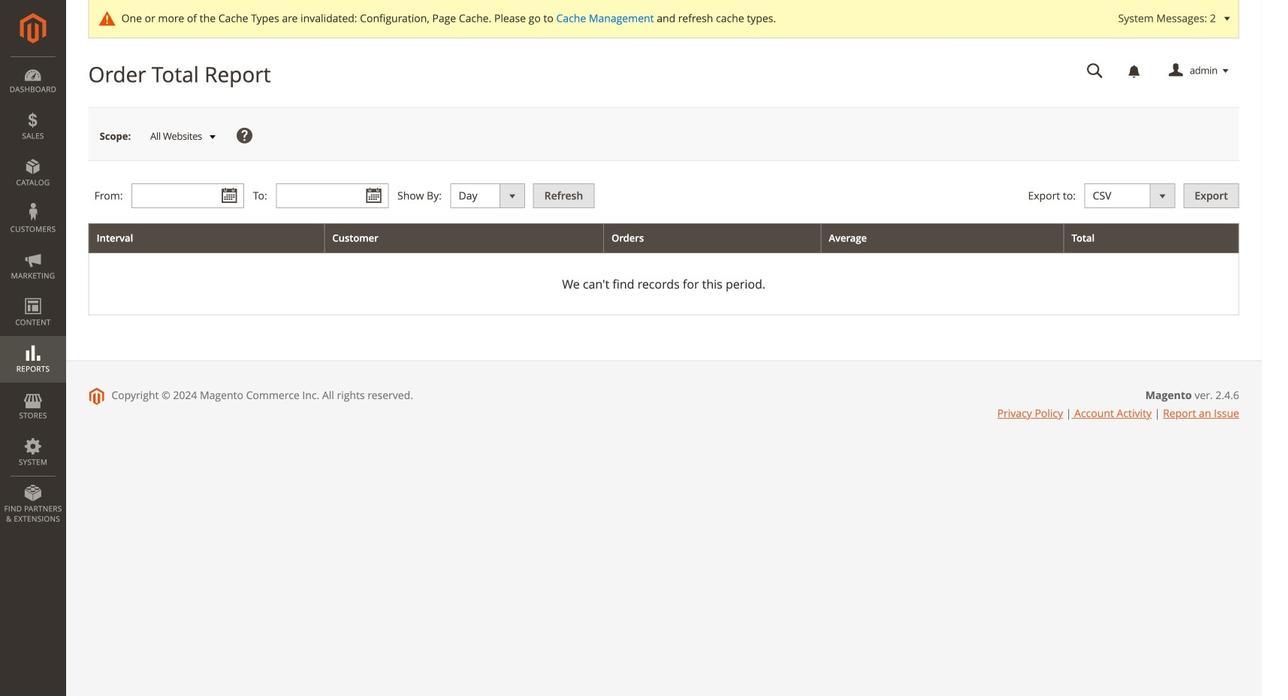 Task type: locate. For each thing, give the bounding box(es) containing it.
None text field
[[276, 184, 389, 208]]

menu bar
[[0, 56, 66, 532]]

None text field
[[1077, 58, 1115, 84], [132, 184, 244, 208], [1077, 58, 1115, 84], [132, 184, 244, 208]]

magento admin panel image
[[20, 13, 46, 44]]



Task type: vqa. For each thing, say whether or not it's contained in the screenshot.
Magento Admin Panel icon at the left of page
yes



